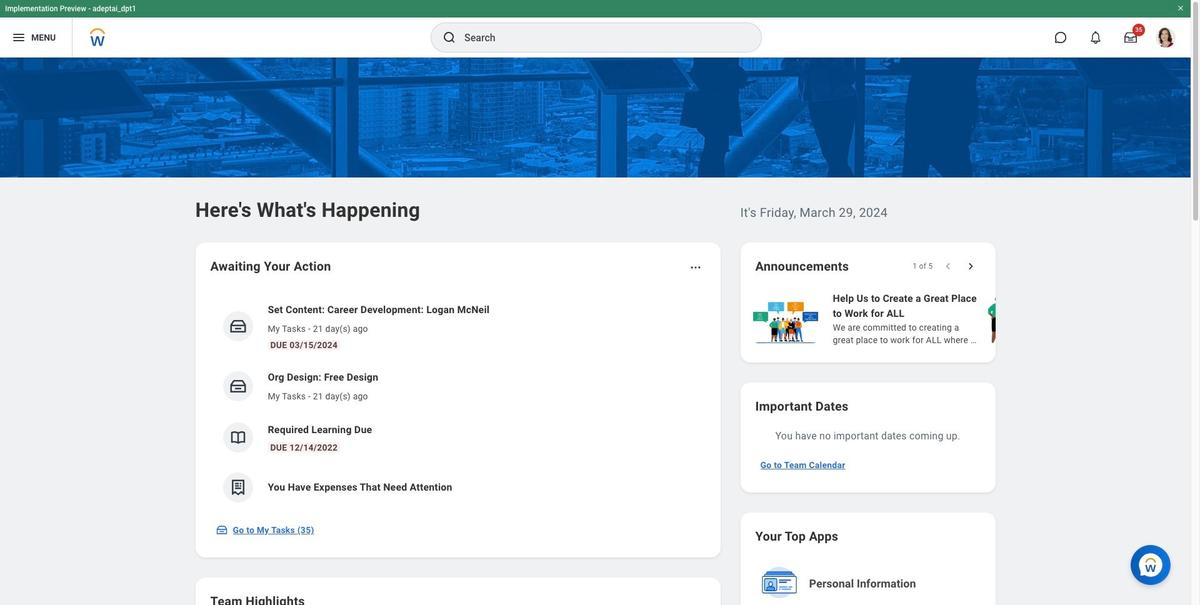 Task type: locate. For each thing, give the bounding box(es) containing it.
status
[[913, 261, 933, 271]]

inbox image
[[229, 377, 247, 396], [215, 524, 228, 537]]

main content
[[0, 58, 1201, 605]]

0 horizontal spatial list
[[210, 293, 706, 513]]

1 horizontal spatial inbox image
[[229, 377, 247, 396]]

1 vertical spatial inbox image
[[215, 524, 228, 537]]

chevron left small image
[[942, 260, 955, 273]]

1 horizontal spatial list
[[751, 290, 1201, 348]]

list
[[751, 290, 1201, 348], [210, 293, 706, 513]]

0 vertical spatial inbox image
[[229, 377, 247, 396]]

notifications large image
[[1090, 31, 1103, 44]]

chevron right small image
[[965, 260, 977, 273]]

banner
[[0, 0, 1191, 58]]

profile logan mcneil image
[[1156, 28, 1176, 50]]



Task type: vqa. For each thing, say whether or not it's contained in the screenshot.
notifications large ICON
yes



Task type: describe. For each thing, give the bounding box(es) containing it.
related actions image
[[689, 261, 702, 274]]

book open image
[[229, 428, 247, 447]]

justify image
[[11, 30, 26, 45]]

close environment banner image
[[1178, 4, 1185, 12]]

inbox large image
[[1125, 31, 1138, 44]]

Search Workday  search field
[[465, 24, 736, 51]]

0 horizontal spatial inbox image
[[215, 524, 228, 537]]

dashboard expenses image
[[229, 478, 247, 497]]

search image
[[442, 30, 457, 45]]

inbox image
[[229, 317, 247, 336]]



